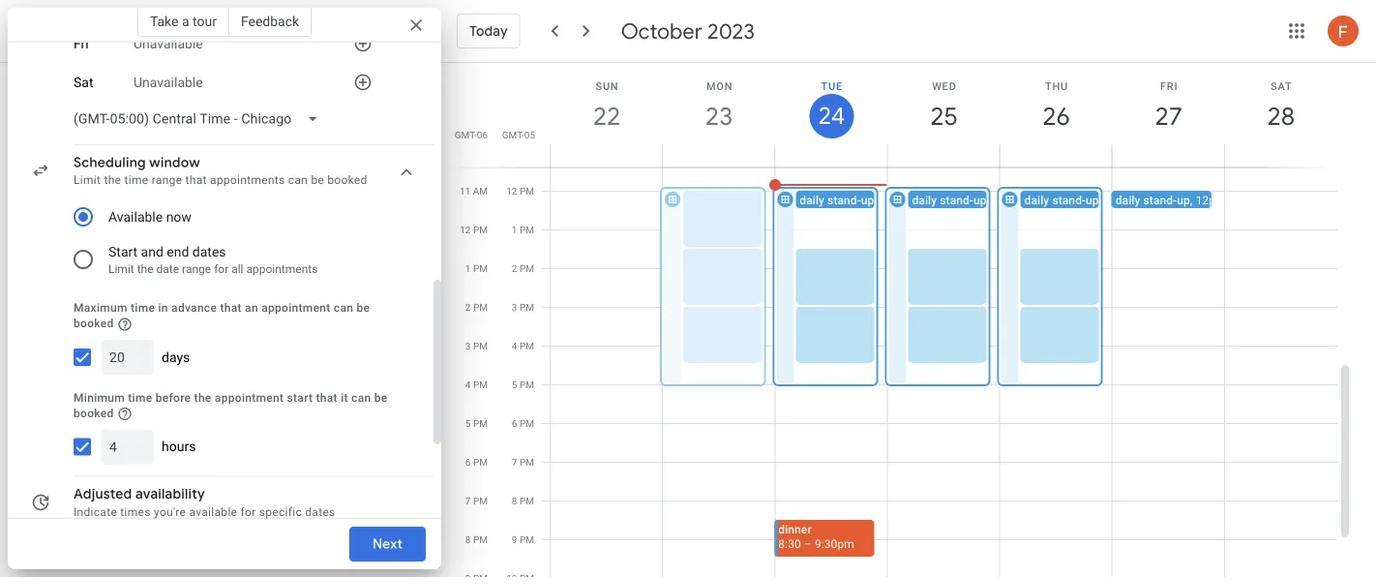 Task type: locate. For each thing, give the bounding box(es) containing it.
monday, october 23 element
[[697, 94, 742, 138]]

1 horizontal spatial gmt-
[[502, 129, 525, 140]]

2 unavailable from the top
[[134, 74, 203, 90]]

1 horizontal spatial 2
[[512, 263, 518, 275]]

12 pm down the 11 am
[[460, 224, 488, 236]]

booked inside scheduling window limit the time range that appointments can be booked
[[328, 173, 368, 187]]

1 vertical spatial 5 pm
[[466, 418, 488, 429]]

booked inside maximum time in advance that an appointment can be booked
[[74, 317, 114, 330]]

8
[[512, 495, 518, 507], [466, 534, 471, 546]]

sat for sat
[[74, 74, 93, 90]]

up down 25 "column header"
[[974, 194, 987, 207]]

appointments inside scheduling window limit the time range that appointments can be booked
[[210, 173, 285, 187]]

time left 'before'
[[128, 391, 152, 405]]

can for window
[[288, 173, 308, 187]]

8 pm up 9 pm
[[512, 495, 535, 507]]

4 pm
[[512, 340, 535, 352], [466, 379, 488, 391]]

daily stand-up , down thursday, october 26 element
[[1025, 194, 1105, 207]]

for left the specific
[[241, 505, 256, 519]]

for inside adjusted availability indicate times you're available for specific dates
[[241, 505, 256, 519]]

0 horizontal spatial be
[[311, 173, 324, 187]]

time inside minimum time before the appointment start that it can be booked
[[128, 391, 152, 405]]

5
[[512, 379, 518, 391], [466, 418, 471, 429]]

0 horizontal spatial 2 pm
[[466, 302, 488, 313]]

2 gmt- from the left
[[502, 129, 525, 140]]

1 vertical spatial time
[[131, 301, 155, 315]]

can inside scheduling window limit the time range that appointments can be booked
[[288, 173, 308, 187]]

12 pm right am at top left
[[507, 185, 535, 197]]

0 vertical spatial 12
[[507, 185, 518, 197]]

1 vertical spatial 8
[[466, 534, 471, 546]]

12pm
[[1196, 194, 1227, 207]]

1 vertical spatial range
[[182, 262, 211, 276]]

0 vertical spatial for
[[214, 262, 229, 276]]

0 horizontal spatial for
[[214, 262, 229, 276]]

1 horizontal spatial 6 pm
[[512, 418, 535, 429]]

1 horizontal spatial that
[[220, 301, 242, 315]]

0 horizontal spatial 12
[[460, 224, 471, 236]]

limit inside start and end dates limit the date range for all appointments
[[108, 262, 134, 276]]

3 stand- from the left
[[1053, 194, 1087, 207]]

mon 23
[[705, 80, 733, 132]]

2 horizontal spatial be
[[374, 391, 388, 405]]

time down scheduling
[[124, 173, 149, 187]]

friday, october 27 element
[[1147, 94, 1192, 138]]

1 vertical spatial 3
[[466, 340, 471, 352]]

None field
[[66, 102, 334, 137]]

1 horizontal spatial 12 pm
[[507, 185, 535, 197]]

1 horizontal spatial 2 pm
[[512, 263, 535, 275]]

1 vertical spatial 6 pm
[[466, 457, 488, 468]]

all
[[232, 262, 244, 276]]

0 horizontal spatial sat
[[74, 74, 93, 90]]

daily stand-up , down tuesday, october 24, today element
[[800, 194, 880, 207]]

1 horizontal spatial 1
[[512, 224, 518, 236]]

up left daily stand-up , 12pm
[[1086, 194, 1100, 207]]

8 left '9'
[[466, 534, 471, 546]]

hours
[[162, 439, 196, 455]]

1
[[512, 224, 518, 236], [466, 263, 471, 275]]

pm
[[520, 185, 535, 197], [473, 224, 488, 236], [520, 224, 535, 236], [473, 263, 488, 275], [520, 263, 535, 275], [473, 302, 488, 313], [520, 302, 535, 313], [473, 340, 488, 352], [520, 340, 535, 352], [473, 379, 488, 391], [520, 379, 535, 391], [473, 418, 488, 429], [520, 418, 535, 429], [473, 457, 488, 468], [520, 457, 535, 468], [473, 495, 488, 507], [520, 495, 535, 507], [473, 534, 488, 546], [520, 534, 535, 546]]

dinner 8:30 – 9:30pm
[[779, 523, 855, 551]]

gmt-
[[455, 129, 477, 140], [502, 129, 525, 140]]

that inside scheduling window limit the time range that appointments can be booked
[[185, 173, 207, 187]]

booked for time
[[74, 407, 114, 420]]

the inside scheduling window limit the time range that appointments can be booked
[[104, 173, 121, 187]]

2 vertical spatial booked
[[74, 407, 114, 420]]

12 right am at top left
[[507, 185, 518, 197]]

1 vertical spatial be
[[357, 301, 370, 315]]

1 pm down gmt-05
[[512, 224, 535, 236]]

in
[[158, 301, 168, 315]]

1 horizontal spatial limit
[[108, 262, 134, 276]]

booked for window
[[328, 173, 368, 187]]

that inside minimum time before the appointment start that it can be booked
[[316, 391, 338, 405]]

days
[[162, 349, 190, 365]]

limit down start
[[108, 262, 134, 276]]

1 horizontal spatial 7 pm
[[512, 457, 535, 468]]

1 vertical spatial booked
[[74, 317, 114, 330]]

0 horizontal spatial 3 pm
[[466, 340, 488, 352]]

that left it
[[316, 391, 338, 405]]

–
[[805, 537, 812, 551]]

, left daily stand-up , 12pm
[[1100, 194, 1102, 207]]

11 am
[[460, 185, 488, 197]]

october 2023
[[621, 17, 755, 45]]

28
[[1267, 100, 1295, 132]]

take a tour
[[150, 13, 217, 29]]

1 horizontal spatial dates
[[305, 505, 336, 519]]

5 pm
[[512, 379, 535, 391], [466, 418, 488, 429]]

0 vertical spatial 4 pm
[[512, 340, 535, 352]]

26 column header
[[1000, 63, 1113, 167]]

Maximum days in advance that an appointment can be booked number field
[[109, 340, 146, 375]]

appointments right all
[[246, 262, 318, 276]]

appointment left start
[[215, 391, 284, 405]]

that left 'an'
[[220, 301, 242, 315]]

that down window
[[185, 173, 207, 187]]

0 vertical spatial can
[[288, 173, 308, 187]]

3 , from the left
[[1100, 194, 1102, 207]]

1 horizontal spatial 8 pm
[[512, 495, 535, 507]]

1 vertical spatial 4 pm
[[466, 379, 488, 391]]

the down and
[[137, 262, 154, 276]]

dates right end
[[193, 244, 226, 260]]

unavailable for fri
[[134, 36, 203, 52]]

1 vertical spatial fri
[[1161, 80, 1179, 92]]

1 horizontal spatial for
[[241, 505, 256, 519]]

wednesday, october 25 element
[[922, 94, 967, 138]]

,
[[875, 194, 877, 207], [987, 194, 990, 207], [1100, 194, 1102, 207], [1191, 194, 1194, 207]]

2 horizontal spatial the
[[194, 391, 212, 405]]

am
[[473, 185, 488, 197]]

1 vertical spatial 1 pm
[[466, 263, 488, 275]]

0 vertical spatial that
[[185, 173, 207, 187]]

2 horizontal spatial daily stand-up ,
[[1025, 194, 1105, 207]]

1 horizontal spatial 4
[[512, 340, 518, 352]]

8 up '9'
[[512, 495, 518, 507]]

appointments
[[210, 173, 285, 187], [246, 262, 318, 276]]

1 vertical spatial 2 pm
[[466, 302, 488, 313]]

appointment
[[262, 301, 331, 315], [215, 391, 284, 405]]

0 horizontal spatial 6
[[466, 457, 471, 468]]

1 vertical spatial the
[[137, 262, 154, 276]]

next button
[[349, 521, 426, 567]]

wed
[[933, 80, 957, 92]]

option group
[[66, 196, 399, 281]]

2
[[512, 263, 518, 275], [466, 302, 471, 313]]

next
[[373, 535, 403, 553]]

3 pm
[[512, 302, 535, 313], [466, 340, 488, 352]]

time inside maximum time in advance that an appointment can be booked
[[131, 301, 155, 315]]

1 horizontal spatial 12
[[507, 185, 518, 197]]

0 vertical spatial 1
[[512, 224, 518, 236]]

0 vertical spatial 7
[[512, 457, 518, 468]]

the for time
[[194, 391, 212, 405]]

daily stand-up , down wednesday, october 25 element
[[913, 194, 993, 207]]

booked inside minimum time before the appointment start that it can be booked
[[74, 407, 114, 420]]

12 pm
[[507, 185, 535, 197], [460, 224, 488, 236]]

october
[[621, 17, 703, 45]]

1 vertical spatial 7
[[466, 495, 471, 507]]

thursday, october 26 element
[[1035, 94, 1079, 138]]

sat inside sat 28
[[1272, 80, 1293, 92]]

, down 25 "column header"
[[987, 194, 990, 207]]

dates
[[193, 244, 226, 260], [305, 505, 336, 519]]

0 horizontal spatial limit
[[74, 173, 101, 187]]

1 vertical spatial can
[[334, 301, 354, 315]]

1 vertical spatial 5
[[466, 418, 471, 429]]

1 , from the left
[[875, 194, 877, 207]]

1 vertical spatial 4
[[466, 379, 471, 391]]

1 horizontal spatial sat
[[1272, 80, 1293, 92]]

1 vertical spatial appointment
[[215, 391, 284, 405]]

limit
[[74, 173, 101, 187], [108, 262, 134, 276]]

be inside maximum time in advance that an appointment can be booked
[[357, 301, 370, 315]]

1 pm
[[512, 224, 535, 236], [466, 263, 488, 275]]

1 horizontal spatial the
[[137, 262, 154, 276]]

time left the in
[[131, 301, 155, 315]]

daily left 12pm
[[1116, 194, 1141, 207]]

stand- down tuesday, october 24, today element
[[828, 194, 862, 207]]

8:30
[[779, 537, 802, 551]]

2 vertical spatial that
[[316, 391, 338, 405]]

27
[[1154, 100, 1182, 132]]

1 vertical spatial limit
[[108, 262, 134, 276]]

range
[[152, 173, 182, 187], [182, 262, 211, 276]]

1 vertical spatial appointments
[[246, 262, 318, 276]]

fri for fri 27
[[1161, 80, 1179, 92]]

1 horizontal spatial 4 pm
[[512, 340, 535, 352]]

2 vertical spatial the
[[194, 391, 212, 405]]

gmt- right 06
[[502, 129, 525, 140]]

1 vertical spatial 12 pm
[[460, 224, 488, 236]]

3 daily stand-up , from the left
[[1025, 194, 1105, 207]]

8 pm left '9'
[[466, 534, 488, 546]]

1 horizontal spatial fri
[[1161, 80, 1179, 92]]

1 pm down the 11 am
[[466, 263, 488, 275]]

1 horizontal spatial 6
[[512, 418, 518, 429]]

0 horizontal spatial that
[[185, 173, 207, 187]]

12 down '11'
[[460, 224, 471, 236]]

window
[[149, 154, 200, 171]]

12
[[507, 185, 518, 197], [460, 224, 471, 236]]

1 down '11'
[[466, 263, 471, 275]]

22
[[592, 100, 620, 132]]

stand-
[[828, 194, 862, 207], [940, 194, 974, 207], [1053, 194, 1087, 207], [1144, 194, 1178, 207]]

0 vertical spatial the
[[104, 173, 121, 187]]

, left 12pm
[[1191, 194, 1194, 207]]

1 horizontal spatial 1 pm
[[512, 224, 535, 236]]

availability
[[136, 486, 205, 503]]

take
[[150, 13, 179, 29]]

be inside scheduling window limit the time range that appointments can be booked
[[311, 173, 324, 187]]

sunday, october 22 element
[[585, 94, 629, 138]]

stand- down wednesday, october 25 element
[[940, 194, 974, 207]]

1 vertical spatial dates
[[305, 505, 336, 519]]

range down end
[[182, 262, 211, 276]]

0 horizontal spatial 5
[[466, 418, 471, 429]]

tour
[[193, 13, 217, 29]]

daily down 25
[[913, 194, 937, 207]]

2 horizontal spatial that
[[316, 391, 338, 405]]

available
[[108, 209, 163, 225]]

daily down 24
[[800, 194, 825, 207]]

1 vertical spatial 7 pm
[[466, 495, 488, 507]]

be for time
[[374, 391, 388, 405]]

it
[[341, 391, 348, 405]]

daily down the 26
[[1025, 194, 1050, 207]]

the inside minimum time before the appointment start that it can be booked
[[194, 391, 212, 405]]

dates inside start and end dates limit the date range for all appointments
[[193, 244, 226, 260]]

grid
[[449, 63, 1354, 577]]

option group containing available now
[[66, 196, 399, 281]]

0 horizontal spatial 12 pm
[[460, 224, 488, 236]]

0 horizontal spatial 8
[[466, 534, 471, 546]]

8 pm
[[512, 495, 535, 507], [466, 534, 488, 546]]

06
[[477, 129, 488, 140]]

0 horizontal spatial 8 pm
[[466, 534, 488, 546]]

0 vertical spatial 3 pm
[[512, 302, 535, 313]]

up down 24 column header
[[862, 194, 875, 207]]

up left 12pm
[[1178, 194, 1191, 207]]

dates right the specific
[[305, 505, 336, 519]]

1 down gmt-05
[[512, 224, 518, 236]]

can inside minimum time before the appointment start that it can be booked
[[352, 391, 371, 405]]

1 vertical spatial unavailable
[[134, 74, 203, 90]]

1 vertical spatial that
[[220, 301, 242, 315]]

the down scheduling
[[104, 173, 121, 187]]

sat up scheduling
[[74, 74, 93, 90]]

daily stand-up ,
[[800, 194, 880, 207], [913, 194, 993, 207], [1025, 194, 1105, 207]]

unavailable
[[134, 36, 203, 52], [134, 74, 203, 90]]

0 vertical spatial 5
[[512, 379, 518, 391]]

2 daily stand-up , from the left
[[913, 194, 993, 207]]

time
[[124, 173, 149, 187], [131, 301, 155, 315], [128, 391, 152, 405]]

0 vertical spatial appointments
[[210, 173, 285, 187]]

booked
[[328, 173, 368, 187], [74, 317, 114, 330], [74, 407, 114, 420]]

27 column header
[[1112, 63, 1226, 167]]

limit down scheduling
[[74, 173, 101, 187]]

2023
[[708, 17, 755, 45]]

0 vertical spatial 2 pm
[[512, 263, 535, 275]]

9
[[512, 534, 518, 546]]

stand- down thursday, october 26 element
[[1053, 194, 1087, 207]]

appointment right 'an'
[[262, 301, 331, 315]]

the
[[104, 173, 121, 187], [137, 262, 154, 276], [194, 391, 212, 405]]

1 horizontal spatial daily stand-up ,
[[913, 194, 993, 207]]

for left all
[[214, 262, 229, 276]]

7 pm
[[512, 457, 535, 468], [466, 495, 488, 507]]

1 horizontal spatial 3
[[512, 302, 518, 313]]

2 pm
[[512, 263, 535, 275], [466, 302, 488, 313]]

0 horizontal spatial fri
[[74, 36, 89, 52]]

1 gmt- from the left
[[455, 129, 477, 140]]

tue
[[822, 80, 843, 92]]

range down window
[[152, 173, 182, 187]]

0 vertical spatial unavailable
[[134, 36, 203, 52]]

0 vertical spatial time
[[124, 173, 149, 187]]

the right 'before'
[[194, 391, 212, 405]]

that for time
[[316, 391, 338, 405]]

dates inside adjusted availability indicate times you're available for specific dates
[[305, 505, 336, 519]]

2 vertical spatial be
[[374, 391, 388, 405]]

can
[[288, 173, 308, 187], [334, 301, 354, 315], [352, 391, 371, 405]]

sat up saturday, october 28 element
[[1272, 80, 1293, 92]]

for inside start and end dates limit the date range for all appointments
[[214, 262, 229, 276]]

1 horizontal spatial be
[[357, 301, 370, 315]]

1 horizontal spatial 8
[[512, 495, 518, 507]]

scheduling window limit the time range that appointments can be booked
[[74, 154, 368, 187]]

that for window
[[185, 173, 207, 187]]

that inside maximum time in advance that an appointment can be booked
[[220, 301, 242, 315]]

7
[[512, 457, 518, 468], [466, 495, 471, 507]]

sat
[[74, 74, 93, 90], [1272, 80, 1293, 92]]

0 vertical spatial booked
[[328, 173, 368, 187]]

stand- left 12pm
[[1144, 194, 1178, 207]]

0 horizontal spatial the
[[104, 173, 121, 187]]

, down 24 column header
[[875, 194, 877, 207]]

sat for sat 28
[[1272, 80, 1293, 92]]

1 unavailable from the top
[[134, 36, 203, 52]]

gmt- left gmt-05
[[455, 129, 477, 140]]

be
[[311, 173, 324, 187], [357, 301, 370, 315], [374, 391, 388, 405]]

appointments inside start and end dates limit the date range for all appointments
[[246, 262, 318, 276]]

be inside minimum time before the appointment start that it can be booked
[[374, 391, 388, 405]]

appointments up start and end dates limit the date range for all appointments
[[210, 173, 285, 187]]

fri inside fri 27
[[1161, 80, 1179, 92]]

1 vertical spatial 1
[[466, 263, 471, 275]]

for
[[214, 262, 229, 276], [241, 505, 256, 519]]



Task type: describe. For each thing, give the bounding box(es) containing it.
24
[[818, 101, 844, 131]]

2 daily from the left
[[913, 194, 937, 207]]

saturday, october 28 element
[[1260, 94, 1304, 138]]

feedback button
[[229, 6, 312, 37]]

gmt- for 05
[[502, 129, 525, 140]]

can for time
[[352, 391, 371, 405]]

the for window
[[104, 173, 121, 187]]

4 up from the left
[[1178, 194, 1191, 207]]

0 horizontal spatial 7
[[466, 495, 471, 507]]

0 horizontal spatial 6 pm
[[466, 457, 488, 468]]

1 vertical spatial 3 pm
[[466, 340, 488, 352]]

1 vertical spatial 12
[[460, 224, 471, 236]]

1 horizontal spatial 7
[[512, 457, 518, 468]]

available now
[[108, 209, 192, 225]]

28 column header
[[1225, 63, 1338, 167]]

fri for fri
[[74, 36, 89, 52]]

a
[[182, 13, 189, 29]]

date
[[156, 262, 179, 276]]

0 horizontal spatial 5 pm
[[466, 418, 488, 429]]

the inside start and end dates limit the date range for all appointments
[[137, 262, 154, 276]]

1 daily from the left
[[800, 194, 825, 207]]

scheduling
[[74, 154, 146, 171]]

thu
[[1046, 80, 1069, 92]]

26
[[1042, 100, 1070, 132]]

0 horizontal spatial 2
[[466, 302, 471, 313]]

end
[[167, 244, 189, 260]]

time inside scheduling window limit the time range that appointments can be booked
[[124, 173, 149, 187]]

range inside start and end dates limit the date range for all appointments
[[182, 262, 211, 276]]

grid containing 22
[[449, 63, 1354, 577]]

05
[[525, 129, 535, 140]]

start
[[108, 244, 138, 260]]

and
[[141, 244, 164, 260]]

0 vertical spatial 6
[[512, 418, 518, 429]]

4 stand- from the left
[[1144, 194, 1178, 207]]

can inside maximum time in advance that an appointment can be booked
[[334, 301, 354, 315]]

appointment inside minimum time before the appointment start that it can be booked
[[215, 391, 284, 405]]

23
[[705, 100, 732, 132]]

0 vertical spatial 4
[[512, 340, 518, 352]]

2 up from the left
[[974, 194, 987, 207]]

25
[[929, 100, 957, 132]]

gmt-05
[[502, 129, 535, 140]]

today button
[[457, 8, 521, 54]]

mon
[[707, 80, 733, 92]]

0 vertical spatial 6 pm
[[512, 418, 535, 429]]

1 stand- from the left
[[828, 194, 862, 207]]

time for minimum
[[128, 391, 152, 405]]

specific
[[259, 505, 302, 519]]

tuesday, october 24, today element
[[810, 94, 854, 138]]

range inside scheduling window limit the time range that appointments can be booked
[[152, 173, 182, 187]]

adjusted availability indicate times you're available for specific dates
[[74, 486, 336, 519]]

11
[[460, 185, 471, 197]]

2 , from the left
[[987, 194, 990, 207]]

maximum
[[74, 301, 128, 315]]

minimum
[[74, 391, 125, 405]]

be for window
[[311, 173, 324, 187]]

now
[[166, 209, 192, 225]]

dinner
[[779, 523, 812, 536]]

unavailable for sat
[[134, 74, 203, 90]]

0 vertical spatial 1 pm
[[512, 224, 535, 236]]

an
[[245, 301, 258, 315]]

available
[[189, 505, 237, 519]]

today
[[470, 22, 508, 40]]

sun
[[596, 80, 619, 92]]

maximum time in advance that an appointment can be booked
[[74, 301, 370, 330]]

4 daily from the left
[[1116, 194, 1141, 207]]

1 horizontal spatial 5
[[512, 379, 518, 391]]

1 horizontal spatial 5 pm
[[512, 379, 535, 391]]

0 vertical spatial 8
[[512, 495, 518, 507]]

you're
[[154, 505, 186, 519]]

times
[[120, 505, 151, 519]]

adjusted
[[74, 486, 132, 503]]

take a tour button
[[137, 6, 229, 37]]

25 column header
[[887, 63, 1001, 167]]

3 daily from the left
[[1025, 194, 1050, 207]]

2 stand- from the left
[[940, 194, 974, 207]]

0 vertical spatial 3
[[512, 302, 518, 313]]

wed 25
[[929, 80, 957, 132]]

0 horizontal spatial 3
[[466, 340, 471, 352]]

4 , from the left
[[1191, 194, 1194, 207]]

0 horizontal spatial 7 pm
[[466, 495, 488, 507]]

0 vertical spatial 2
[[512, 263, 518, 275]]

advance
[[171, 301, 217, 315]]

start
[[287, 391, 313, 405]]

9 pm
[[512, 534, 535, 546]]

24 column header
[[775, 63, 888, 167]]

time for maximum
[[131, 301, 155, 315]]

sun 22
[[592, 80, 620, 132]]

1 daily stand-up , from the left
[[800, 194, 880, 207]]

feedback
[[241, 13, 299, 29]]

1 vertical spatial 8 pm
[[466, 534, 488, 546]]

9:30pm
[[815, 537, 855, 551]]

daily stand-up , 12pm
[[1116, 194, 1227, 207]]

gmt-06
[[455, 129, 488, 140]]

Minimum amount of hours before the start of the appointment that it can be booked number field
[[109, 430, 146, 464]]

1 vertical spatial 6
[[466, 457, 471, 468]]

fri 27
[[1154, 80, 1182, 132]]

0 horizontal spatial 4
[[466, 379, 471, 391]]

indicate
[[74, 505, 117, 519]]

thu 26
[[1042, 80, 1070, 132]]

gmt- for 06
[[455, 129, 477, 140]]

start and end dates limit the date range for all appointments
[[108, 244, 318, 276]]

limit inside scheduling window limit the time range that appointments can be booked
[[74, 173, 101, 187]]

minimum time before the appointment start that it can be booked
[[74, 391, 388, 420]]

1 up from the left
[[862, 194, 875, 207]]

tue 24
[[818, 80, 844, 131]]

23 column header
[[662, 63, 776, 167]]

appointment inside maximum time in advance that an appointment can be booked
[[262, 301, 331, 315]]

22 column header
[[550, 63, 663, 167]]

3 up from the left
[[1086, 194, 1100, 207]]

0 horizontal spatial 1
[[466, 263, 471, 275]]

sat 28
[[1267, 80, 1295, 132]]

before
[[156, 391, 191, 405]]



Task type: vqa. For each thing, say whether or not it's contained in the screenshot.
United
no



